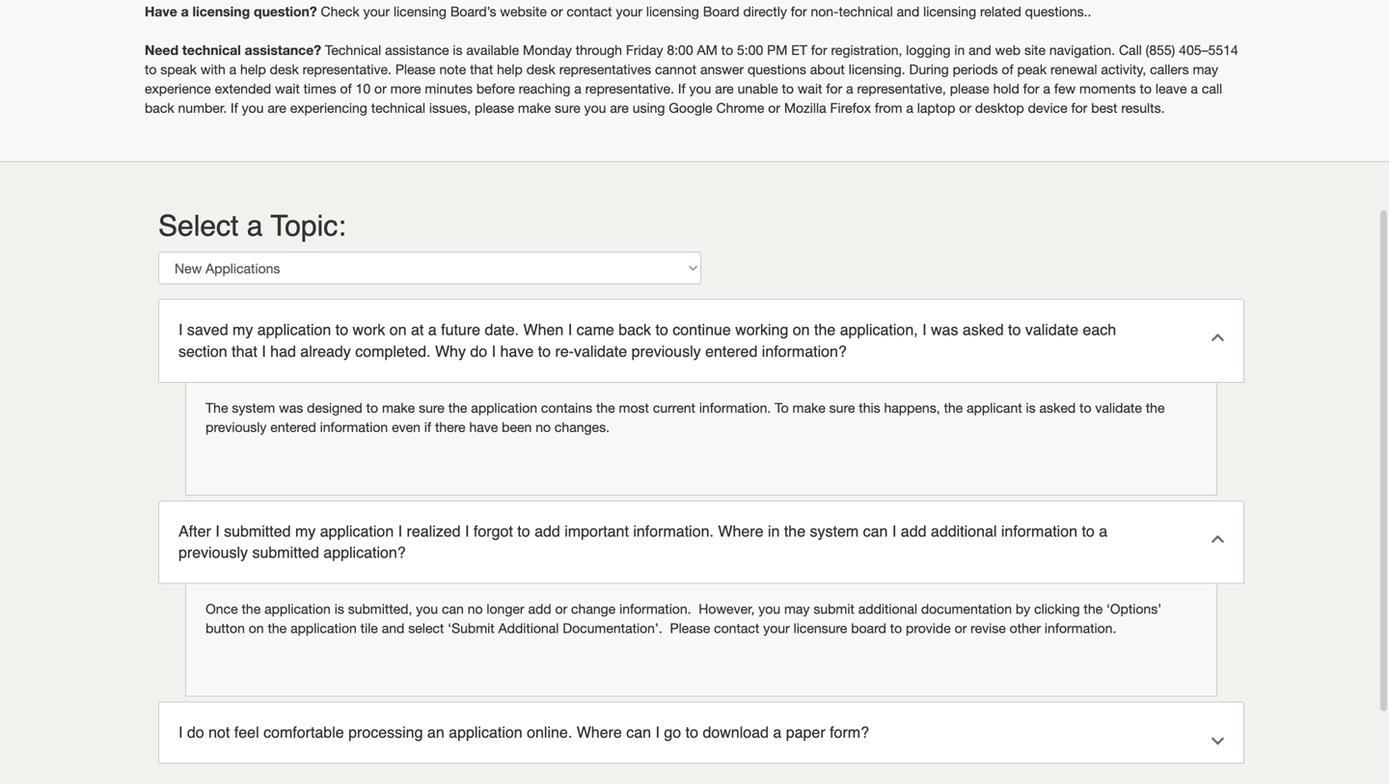 Task type: locate. For each thing, give the bounding box(es) containing it.
representative,
[[857, 81, 947, 97]]

contact up through
[[567, 3, 612, 19]]

previously
[[632, 343, 701, 360], [206, 419, 267, 435], [179, 544, 248, 562]]

entered down continue
[[706, 343, 758, 360]]

2 horizontal spatial sure
[[830, 400, 855, 416]]

information.
[[700, 400, 771, 416], [633, 522, 714, 540], [1045, 621, 1117, 637]]

0 horizontal spatial was
[[279, 400, 303, 416]]

documentation
[[921, 601, 1012, 617]]

0 vertical spatial additional
[[931, 522, 997, 540]]

the
[[815, 321, 836, 339], [448, 400, 468, 416], [596, 400, 615, 416], [944, 400, 963, 416], [1146, 400, 1165, 416], [784, 522, 806, 540], [242, 601, 261, 617], [1084, 601, 1103, 617], [268, 621, 287, 637]]

add inside once the application is submitted, you can no longer add or change information.  however, you may submit additional documentation by clicking the 'options' button on the application tile and select 'submit additional documentation'.  please contact your licensure board to provide or revise other information.
[[528, 601, 552, 617]]

validate down each
[[1096, 400, 1143, 416]]

system inside the system was designed to make sure the application contains the most current information. to make sure this happens, the applicant is asked to validate the previously entered information even if there have been no changes.
[[232, 400, 275, 416]]

or right 10
[[374, 81, 387, 97]]

where up however,
[[718, 522, 764, 540]]

1 horizontal spatial where
[[718, 522, 764, 540]]

1 horizontal spatial desk
[[527, 61, 556, 77]]

2 horizontal spatial is
[[1026, 400, 1036, 416]]

technical up with
[[182, 42, 241, 58]]

0 horizontal spatial is
[[335, 601, 344, 617]]

once the application is submitted, you can no longer add or change information.  however, you may submit additional documentation by clicking the 'options' button on the application tile and select 'submit additional documentation'.  please contact your licensure board to provide or revise other information.
[[206, 601, 1162, 637]]

1 horizontal spatial please
[[950, 81, 990, 97]]

was inside "i saved my application to work on at a future date. when i came back to continue working on the application, i was asked to validate each section that i had already completed. why do i have to re-validate previously entered information?"
[[931, 321, 959, 339]]

0 vertical spatial my
[[233, 321, 253, 339]]

add up the additional
[[528, 601, 552, 617]]

0 horizontal spatial additional
[[859, 601, 918, 617]]

representative. down technical
[[303, 61, 392, 77]]

laptop
[[918, 100, 956, 116]]

button
[[206, 621, 245, 637]]

and up logging
[[897, 3, 920, 19]]

0 horizontal spatial where
[[577, 724, 622, 742]]

0 vertical spatial in
[[955, 42, 965, 58]]

your up "friday" at the left of page
[[616, 3, 643, 19]]

is inside technical assistance is available monday through friday 8:00 am to 5:00 pm et for registration, logging in and web site navigation. call (855) 405–5514 to speak with a help desk representative. please note that help desk representatives cannot answer questions about licensing. during periods of peak renewal activity, callers may experience extended wait times of 10 or more minutes before reaching a representative. if you are unable to wait for a representative, please hold for a few moments to leave a call back number. if you are experiencing technical issues, please make sure you are using google chrome or mozilla firefox from a laptop or desktop device for best results.
[[453, 42, 463, 58]]

application inside the after i submitted my application i realized i forgot to add important information. where in the system can i add additional information to a previously submitted application?
[[320, 522, 394, 540]]

please down the assistance
[[396, 61, 436, 77]]

or right laptop
[[960, 100, 972, 116]]

representative.
[[303, 61, 392, 77], [585, 81, 675, 97]]

representatives
[[559, 61, 652, 77]]

technical up registration,
[[839, 3, 893, 19]]

please inside technical assistance is available monday through friday 8:00 am to 5:00 pm et for registration, logging in and web site navigation. call (855) 405–5514 to speak with a help desk representative. please note that help desk representatives cannot answer questions about licensing. during periods of peak renewal activity, callers may experience extended wait times of 10 or more minutes before reaching a representative. if you are unable to wait for a representative, please hold for a few moments to leave a call back number. if you are experiencing technical issues, please make sure you are using google chrome or mozilla firefox from a laptop or desktop device for best results.
[[396, 61, 436, 77]]

application,
[[840, 321, 918, 339]]

additional inside once the application is submitted, you can no longer add or change information.  however, you may submit additional documentation by clicking the 'options' button on the application tile and select 'submit additional documentation'.  please contact your licensure board to provide or revise other information.
[[859, 601, 918, 617]]

1 horizontal spatial information
[[1002, 522, 1078, 540]]

sure up "if"
[[419, 400, 445, 416]]

is right the applicant
[[1026, 400, 1036, 416]]

if down extended
[[231, 100, 238, 116]]

2 horizontal spatial your
[[764, 621, 790, 637]]

1 horizontal spatial are
[[610, 100, 629, 116]]

1 vertical spatial can
[[442, 601, 464, 617]]

1 vertical spatial have
[[469, 419, 498, 435]]

additional up documentation
[[931, 522, 997, 540]]

validate
[[1026, 321, 1079, 339], [574, 343, 627, 360], [1096, 400, 1143, 416]]

that inside "i saved my application to work on at a future date. when i came back to continue working on the application, i was asked to validate each section that i had already completed. why do i have to re-validate previously entered information?"
[[232, 343, 258, 360]]

2 horizontal spatial make
[[793, 400, 826, 416]]

0 vertical spatial was
[[931, 321, 959, 339]]

a inside the after i submitted my application i realized i forgot to add important information. where in the system can i add additional information to a previously submitted application?
[[1099, 522, 1108, 540]]

0 vertical spatial information.
[[700, 400, 771, 416]]

0 vertical spatial do
[[470, 343, 488, 360]]

0 vertical spatial may
[[1193, 61, 1219, 77]]

application right the once
[[265, 601, 331, 617]]

2 vertical spatial validate
[[1096, 400, 1143, 416]]

1 horizontal spatial contact
[[714, 621, 760, 637]]

0 horizontal spatial that
[[232, 343, 258, 360]]

do down future
[[470, 343, 488, 360]]

a down representative,
[[907, 100, 914, 116]]

paper
[[786, 724, 826, 742]]

of left 10
[[340, 81, 352, 97]]

i
[[179, 321, 183, 339], [568, 321, 573, 339], [923, 321, 927, 339], [262, 343, 266, 360], [492, 343, 496, 360], [215, 522, 220, 540], [398, 522, 403, 540], [465, 522, 469, 540], [893, 522, 897, 540], [179, 724, 183, 742], [656, 724, 660, 742]]

was
[[931, 321, 959, 339], [279, 400, 303, 416]]

a left call
[[1191, 81, 1199, 97]]

0 horizontal spatial can
[[442, 601, 464, 617]]

technical down more
[[371, 100, 426, 116]]

came
[[577, 321, 615, 339]]

and up periods
[[969, 42, 992, 58]]

date.
[[485, 321, 519, 339]]

that
[[470, 61, 493, 77], [232, 343, 258, 360]]

licensure
[[794, 621, 848, 637]]

a right have
[[181, 3, 189, 19]]

0 horizontal spatial help
[[240, 61, 266, 77]]

information
[[320, 419, 388, 435], [1002, 522, 1078, 540]]

1 horizontal spatial additional
[[931, 522, 997, 540]]

add left important on the bottom left of the page
[[535, 522, 560, 540]]

that inside technical assistance is available monday through friday 8:00 am to 5:00 pm et for registration, logging in and web site navigation. call (855) 405–5514 to speak with a help desk representative. please note that help desk representatives cannot answer questions about licensing. during periods of peak renewal activity, callers may experience extended wait times of 10 or more minutes before reaching a representative. if you are unable to wait for a representative, please hold for a few moments to leave a call back number. if you are experiencing technical issues, please make sure you are using google chrome or mozilla firefox from a laptop or desktop device for best results.
[[470, 61, 493, 77]]

1 wait from the left
[[275, 81, 300, 97]]

0 vertical spatial can
[[863, 522, 888, 540]]

your right check
[[363, 3, 390, 19]]

may
[[1193, 61, 1219, 77], [785, 601, 810, 617]]

application left tile
[[291, 621, 357, 637]]

licensing.
[[849, 61, 906, 77]]

1 horizontal spatial is
[[453, 42, 463, 58]]

had
[[270, 343, 296, 360]]

1 vertical spatial submitted
[[252, 544, 319, 562]]

sure inside technical assistance is available monday through friday 8:00 am to 5:00 pm et for registration, logging in and web site navigation. call (855) 405–5514 to speak with a help desk representative. please note that help desk representatives cannot answer questions about licensing. during periods of peak renewal activity, callers may experience extended wait times of 10 or more minutes before reaching a representative. if you are unable to wait for a representative, please hold for a few moments to leave a call back number. if you are experiencing technical issues, please make sure you are using google chrome or mozilla firefox from a laptop or desktop device for best results.
[[555, 100, 581, 116]]

results.
[[1122, 100, 1165, 116]]

technical
[[839, 3, 893, 19], [182, 42, 241, 58], [371, 100, 426, 116]]

1 horizontal spatial if
[[678, 81, 686, 97]]

please down before
[[475, 100, 514, 116]]

0 vertical spatial back
[[145, 100, 174, 116]]

are down answer in the right of the page
[[715, 81, 734, 97]]

previously inside the after i submitted my application i realized i forgot to add important information. where in the system can i add additional information to a previously submitted application?
[[179, 544, 248, 562]]

of down web
[[1002, 61, 1014, 77]]

do
[[470, 343, 488, 360], [187, 724, 204, 742]]

1 vertical spatial information.
[[633, 522, 714, 540]]

a left few
[[1044, 81, 1051, 97]]

1 vertical spatial asked
[[1040, 400, 1076, 416]]

validate inside the system was designed to make sure the application contains the most current information. to make sure this happens, the applicant is asked to validate the previously entered information even if there have been no changes.
[[1096, 400, 1143, 416]]

licensing up 'need technical assistance?'
[[193, 3, 250, 19]]

2 wait from the left
[[798, 81, 823, 97]]

0 vertical spatial please
[[950, 81, 990, 97]]

experience
[[145, 81, 211, 97]]

please
[[396, 61, 436, 77], [670, 621, 711, 637]]

have down date.
[[500, 343, 534, 360]]

1 vertical spatial is
[[1026, 400, 1036, 416]]

please inside once the application is submitted, you can no longer add or change information.  however, you may submit additional documentation by clicking the 'options' button on the application tile and select 'submit additional documentation'.  please contact your licensure board to provide or revise other information.
[[670, 621, 711, 637]]

1 vertical spatial additional
[[859, 601, 918, 617]]

1 horizontal spatial can
[[627, 724, 651, 742]]

application up been
[[471, 400, 538, 416]]

a left topic:
[[247, 209, 263, 243]]

1 vertical spatial no
[[468, 601, 483, 617]]

0 horizontal spatial wait
[[275, 81, 300, 97]]

1 horizontal spatial asked
[[1040, 400, 1076, 416]]

that left had
[[232, 343, 258, 360]]

0 horizontal spatial validate
[[574, 343, 627, 360]]

1 vertical spatial if
[[231, 100, 238, 116]]

application right an
[[449, 724, 523, 742]]

application up had
[[257, 321, 331, 339]]

0 vertical spatial previously
[[632, 343, 701, 360]]

'options'
[[1107, 601, 1162, 617]]

is left submitted,
[[335, 601, 344, 617]]

my inside the after i submitted my application i realized i forgot to add important information. where in the system can i add additional information to a previously submitted application?
[[295, 522, 316, 540]]

2 vertical spatial is
[[335, 601, 344, 617]]

no up 'submit
[[468, 601, 483, 617]]

1 vertical spatial please
[[670, 621, 711, 637]]

4 licensing from the left
[[924, 3, 977, 19]]

more
[[390, 81, 421, 97]]

0 horizontal spatial desk
[[270, 61, 299, 77]]

0 horizontal spatial may
[[785, 601, 810, 617]]

pm
[[767, 42, 788, 58]]

information down the designed
[[320, 419, 388, 435]]

is up 'note'
[[453, 42, 463, 58]]

1 horizontal spatial validate
[[1026, 321, 1079, 339]]

contact down however,
[[714, 621, 760, 637]]

desk
[[270, 61, 299, 77], [527, 61, 556, 77]]

and down submitted,
[[382, 621, 405, 637]]

1 horizontal spatial entered
[[706, 343, 758, 360]]

0 vertical spatial validate
[[1026, 321, 1079, 339]]

1 horizontal spatial in
[[955, 42, 965, 58]]

make up even
[[382, 400, 415, 416]]

realized
[[407, 522, 461, 540]]

may up the licensure
[[785, 601, 810, 617]]

back down experience
[[145, 100, 174, 116]]

1 horizontal spatial sure
[[555, 100, 581, 116]]

1 horizontal spatial my
[[295, 522, 316, 540]]

asked right the applicant
[[1040, 400, 1076, 416]]

where inside the after i submitted my application i realized i forgot to add important information. where in the system can i add additional information to a previously submitted application?
[[718, 522, 764, 540]]

0 vertical spatial entered
[[706, 343, 758, 360]]

the
[[206, 400, 228, 416]]

1 horizontal spatial on
[[390, 321, 407, 339]]

applicant
[[967, 400, 1023, 416]]

in
[[955, 42, 965, 58], [768, 522, 780, 540]]

application inside the system was designed to make sure the application contains the most current information. to make sure this happens, the applicant is asked to validate the previously entered information even if there have been no changes.
[[471, 400, 538, 416]]

0 horizontal spatial of
[[340, 81, 352, 97]]

or down documentation
[[955, 621, 967, 637]]

designed
[[307, 400, 363, 416]]

may down "405–5514"
[[1193, 61, 1219, 77]]

related
[[981, 3, 1022, 19]]

contact inside once the application is submitted, you can no longer add or change information.  however, you may submit additional documentation by clicking the 'options' button on the application tile and select 'submit additional documentation'.  please contact your licensure board to provide or revise other information.
[[714, 621, 760, 637]]

asked
[[963, 321, 1004, 339], [1040, 400, 1076, 416]]

wait
[[275, 81, 300, 97], [798, 81, 823, 97]]

where right online.
[[577, 724, 622, 742]]

0 horizontal spatial entered
[[271, 419, 316, 435]]

i saved my application to work on at a future date. when i came back to continue working on the application, i was asked to validate each section that i had already completed. why do i have to re-validate previously entered information?
[[179, 321, 1117, 360]]

asked up the applicant
[[963, 321, 1004, 339]]

no right been
[[536, 419, 551, 435]]

you up select
[[416, 601, 438, 617]]

0 horizontal spatial information
[[320, 419, 388, 435]]

on
[[390, 321, 407, 339], [793, 321, 810, 339], [249, 621, 264, 637]]

for
[[791, 3, 807, 19], [811, 42, 828, 58], [826, 81, 843, 97], [1024, 81, 1040, 97], [1072, 100, 1088, 116]]

however,
[[699, 601, 755, 617]]

0 vertical spatial system
[[232, 400, 275, 416]]

back inside "i saved my application to work on at a future date. when i came back to continue working on the application, i was asked to validate each section that i had already completed. why do i have to re-validate previously entered information?"
[[619, 321, 651, 339]]

0 vertical spatial is
[[453, 42, 463, 58]]

peak
[[1018, 61, 1047, 77]]

after
[[179, 522, 211, 540]]

0 vertical spatial representative.
[[303, 61, 392, 77]]

mozilla
[[784, 100, 827, 116]]

and inside technical assistance is available monday through friday 8:00 am to 5:00 pm et for registration, logging in and web site navigation. call (855) 405–5514 to speak with a help desk representative. please note that help desk representatives cannot answer questions about licensing. during periods of peak renewal activity, callers may experience extended wait times of 10 or more minutes before reaching a representative. if you are unable to wait for a representative, please hold for a few moments to leave a call back number. if you are experiencing technical issues, please make sure you are using google chrome or mozilla firefox from a laptop or desktop device for best results.
[[969, 42, 992, 58]]

previously down after
[[179, 544, 248, 562]]

note
[[440, 61, 466, 77]]

an
[[427, 724, 445, 742]]

desk down the assistance? on the top left of the page
[[270, 61, 299, 77]]

moments
[[1080, 81, 1137, 97]]

back inside technical assistance is available monday through friday 8:00 am to 5:00 pm et for registration, logging in and web site navigation. call (855) 405–5514 to speak with a help desk representative. please note that help desk representatives cannot answer questions about licensing. during periods of peak renewal activity, callers may experience extended wait times of 10 or more minutes before reaching a representative. if you are unable to wait for a representative, please hold for a few moments to leave a call back number. if you are experiencing technical issues, please make sure you are using google chrome or mozilla firefox from a laptop or desktop device for best results.
[[145, 100, 174, 116]]

1 licensing from the left
[[193, 3, 250, 19]]

licensing
[[193, 3, 250, 19], [394, 3, 447, 19], [646, 3, 699, 19], [924, 3, 977, 19]]

0 horizontal spatial contact
[[567, 3, 612, 19]]

1 horizontal spatial was
[[931, 321, 959, 339]]

you down extended
[[242, 100, 264, 116]]

your inside once the application is submitted, you can no longer add or change information.  however, you may submit additional documentation by clicking the 'options' button on the application tile and select 'submit additional documentation'.  please contact your licensure board to provide or revise other information.
[[764, 621, 790, 637]]

select
[[408, 621, 444, 637]]

renewal
[[1051, 61, 1098, 77]]

reaching
[[519, 81, 571, 97]]

you up google
[[690, 81, 712, 97]]

1 horizontal spatial and
[[897, 3, 920, 19]]

1 vertical spatial entered
[[271, 419, 316, 435]]

make right 'to'
[[793, 400, 826, 416]]

0 horizontal spatial technical
[[182, 42, 241, 58]]

times
[[304, 81, 336, 97]]

form?
[[830, 724, 870, 742]]

2 licensing from the left
[[394, 3, 447, 19]]

can inside once the application is submitted, you can no longer add or change information.  however, you may submit additional documentation by clicking the 'options' button on the application tile and select 'submit additional documentation'.  please contact your licensure board to provide or revise other information.
[[442, 601, 464, 617]]

2 horizontal spatial are
[[715, 81, 734, 97]]

(855)
[[1146, 42, 1176, 58]]

after i submitted my application i realized i forgot to add important information. where in the system can i add additional information to a previously submitted application?
[[179, 522, 1108, 562]]

need technical assistance?
[[145, 42, 321, 58]]

validate left each
[[1026, 321, 1079, 339]]

1 vertical spatial previously
[[206, 419, 267, 435]]

on up information?
[[793, 321, 810, 339]]

representative. up using
[[585, 81, 675, 97]]

0 horizontal spatial and
[[382, 621, 405, 637]]

for right et
[[811, 42, 828, 58]]

of
[[1002, 61, 1014, 77], [340, 81, 352, 97]]

additional inside the after i submitted my application i realized i forgot to add important information. where in the system can i add additional information to a previously submitted application?
[[931, 522, 997, 540]]

to
[[722, 42, 734, 58], [145, 61, 157, 77], [782, 81, 794, 97], [1140, 81, 1152, 97], [336, 321, 348, 339], [656, 321, 669, 339], [1009, 321, 1021, 339], [538, 343, 551, 360], [366, 400, 378, 416], [1080, 400, 1092, 416], [518, 522, 530, 540], [1082, 522, 1095, 540], [890, 621, 902, 637], [686, 724, 699, 742]]

submitted right after
[[224, 522, 291, 540]]

0 vertical spatial have
[[500, 343, 534, 360]]

entered down the designed
[[271, 419, 316, 435]]

forgot
[[474, 522, 513, 540]]

website
[[500, 3, 547, 19]]

is inside once the application is submitted, you can no longer add or change information.  however, you may submit additional documentation by clicking the 'options' button on the application tile and select 'submit additional documentation'.  please contact your licensure board to provide or revise other information.
[[335, 601, 344, 617]]

select
[[158, 209, 239, 243]]

back right came
[[619, 321, 651, 339]]

make
[[518, 100, 551, 116], [382, 400, 415, 416], [793, 400, 826, 416]]

2 vertical spatial previously
[[179, 544, 248, 562]]

information up by
[[1002, 522, 1078, 540]]

minutes
[[425, 81, 473, 97]]

on left at
[[390, 321, 407, 339]]

licensing up 8:00
[[646, 3, 699, 19]]

sure left this
[[830, 400, 855, 416]]

1 horizontal spatial do
[[470, 343, 488, 360]]

information inside the system was designed to make sure the application contains the most current information. to make sure this happens, the applicant is asked to validate the previously entered information even if there have been no changes.
[[320, 419, 388, 435]]

validate down came
[[574, 343, 627, 360]]

speak
[[161, 61, 197, 77]]

1 horizontal spatial please
[[670, 621, 711, 637]]

1 vertical spatial that
[[232, 343, 258, 360]]

a left paper
[[773, 724, 782, 742]]

a up firefox
[[846, 81, 854, 97]]

using
[[633, 100, 665, 116]]

1 horizontal spatial wait
[[798, 81, 823, 97]]

is
[[453, 42, 463, 58], [1026, 400, 1036, 416], [335, 601, 344, 617]]

have inside "i saved my application to work on at a future date. when i came back to continue working on the application, i was asked to validate each section that i had already completed. why do i have to re-validate previously entered information?"
[[500, 343, 534, 360]]

previously down the
[[206, 419, 267, 435]]

a right at
[[428, 321, 437, 339]]

1 vertical spatial in
[[768, 522, 780, 540]]

please down periods
[[950, 81, 990, 97]]

licensing up logging
[[924, 3, 977, 19]]

on right button
[[249, 621, 264, 637]]

in inside technical assistance is available monday through friday 8:00 am to 5:00 pm et for registration, logging in and web site navigation. call (855) 405–5514 to speak with a help desk representative. please note that help desk representatives cannot answer questions about licensing. during periods of peak renewal activity, callers may experience extended wait times of 10 or more minutes before reaching a representative. if you are unable to wait for a representative, please hold for a few moments to leave a call back number. if you are experiencing technical issues, please make sure you are using google chrome or mozilla firefox from a laptop or desktop device for best results.
[[955, 42, 965, 58]]

submitted left the application?
[[252, 544, 319, 562]]

0 horizontal spatial in
[[768, 522, 780, 540]]

1 horizontal spatial help
[[497, 61, 523, 77]]

system right the
[[232, 400, 275, 416]]

are down extended
[[268, 100, 286, 116]]

if down cannot
[[678, 81, 686, 97]]

entered inside the system was designed to make sure the application contains the most current information. to make sure this happens, the applicant is asked to validate the previously entered information even if there have been no changes.
[[271, 419, 316, 435]]

additional
[[931, 522, 997, 540], [859, 601, 918, 617]]

licensing up the assistance
[[394, 3, 447, 19]]

0 horizontal spatial asked
[[963, 321, 1004, 339]]

previously inside "i saved my application to work on at a future date. when i came back to continue working on the application, i was asked to validate each section that i had already completed. why do i have to re-validate previously entered information?"
[[632, 343, 701, 360]]

registration,
[[831, 42, 903, 58]]

assistance?
[[245, 42, 321, 58]]

please down however,
[[670, 621, 711, 637]]

add
[[535, 522, 560, 540], [901, 522, 927, 540], [528, 601, 552, 617]]

that down available
[[470, 61, 493, 77]]

0 vertical spatial that
[[470, 61, 493, 77]]

help up extended
[[240, 61, 266, 77]]

0 vertical spatial if
[[678, 81, 686, 97]]

wait up mozilla
[[798, 81, 823, 97]]

system up 'submit'
[[810, 522, 859, 540]]

previously down continue
[[632, 343, 701, 360]]

most
[[619, 400, 649, 416]]

clicking
[[1035, 601, 1080, 617]]

was right application,
[[931, 321, 959, 339]]

2 vertical spatial information.
[[1045, 621, 1117, 637]]

0 horizontal spatial back
[[145, 100, 174, 116]]

questions..
[[1026, 3, 1092, 19]]

0 vertical spatial please
[[396, 61, 436, 77]]



Task type: describe. For each thing, give the bounding box(es) containing it.
a down 'need technical assistance?'
[[229, 61, 237, 77]]

405–5514
[[1180, 42, 1239, 58]]

already
[[300, 343, 351, 360]]

am
[[697, 42, 718, 58]]

you down representatives
[[584, 100, 607, 116]]

no inside the system was designed to make sure the application contains the most current information. to make sure this happens, the applicant is asked to validate the previously entered information even if there have been no changes.
[[536, 419, 551, 435]]

by
[[1016, 601, 1031, 617]]

feel
[[234, 724, 259, 742]]

other
[[1010, 621, 1041, 637]]

board
[[851, 621, 887, 637]]

make inside technical assistance is available monday through friday 8:00 am to 5:00 pm et for registration, logging in and web site navigation. call (855) 405–5514 to speak with a help desk representative. please note that help desk representatives cannot answer questions about licensing. during periods of peak renewal activity, callers may experience extended wait times of 10 or more minutes before reaching a representative. if you are unable to wait for a representative, please hold for a few moments to leave a call back number. if you are experiencing technical issues, please make sure you are using google chrome or mozilla firefox from a laptop or desktop device for best results.
[[518, 100, 551, 116]]

there
[[435, 419, 466, 435]]

when
[[524, 321, 564, 339]]

periods
[[953, 61, 998, 77]]

non-
[[811, 3, 839, 19]]

information?
[[762, 343, 847, 360]]

continue
[[673, 321, 731, 339]]

1 vertical spatial please
[[475, 100, 514, 116]]

best
[[1092, 100, 1118, 116]]

call
[[1202, 81, 1223, 97]]

about
[[810, 61, 845, 77]]

call
[[1119, 42, 1142, 58]]

information. inside the after i submitted my application i realized i forgot to add important information. where in the system can i add additional information to a previously submitted application?
[[633, 522, 714, 540]]

the inside "i saved my application to work on at a future date. when i came back to continue working on the application, i was asked to validate each section that i had already completed. why do i have to re-validate previously entered information?"
[[815, 321, 836, 339]]

or down unable
[[768, 100, 781, 116]]

leave
[[1156, 81, 1188, 97]]

2 vertical spatial can
[[627, 724, 651, 742]]

extended
[[215, 81, 271, 97]]

information. inside the system was designed to make sure the application contains the most current information. to make sure this happens, the applicant is asked to validate the previously entered information even if there have been no changes.
[[700, 400, 771, 416]]

check
[[321, 3, 360, 19]]

0 vertical spatial submitted
[[224, 522, 291, 540]]

asked inside "i saved my application to work on at a future date. when i came back to continue working on the application, i was asked to validate each section that i had already completed. why do i have to re-validate previously entered information?"
[[963, 321, 1004, 339]]

logging
[[907, 42, 951, 58]]

for down the about
[[826, 81, 843, 97]]

activity,
[[1101, 61, 1147, 77]]

or right website
[[551, 3, 563, 19]]

you right however,
[[759, 601, 781, 617]]

1 help from the left
[[240, 61, 266, 77]]

information. inside once the application is submitted, you can no longer add or change information.  however, you may submit additional documentation by clicking the 'options' button on the application tile and select 'submit additional documentation'.  please contact your licensure board to provide or revise other information.
[[1045, 621, 1117, 637]]

0 horizontal spatial make
[[382, 400, 415, 416]]

a right reaching
[[574, 81, 582, 97]]

1 horizontal spatial your
[[616, 3, 643, 19]]

to
[[775, 400, 789, 416]]

current
[[653, 400, 696, 416]]

0 horizontal spatial sure
[[419, 400, 445, 416]]

0 horizontal spatial are
[[268, 100, 286, 116]]

through
[[576, 42, 622, 58]]

select a topic:
[[158, 209, 346, 243]]

hold
[[994, 81, 1020, 97]]

previously inside the system was designed to make sure the application contains the most current information. to make sure this happens, the applicant is asked to validate the previously entered information even if there have been no changes.
[[206, 419, 267, 435]]

re-
[[555, 343, 574, 360]]

technical assistance is available monday through friday 8:00 am to 5:00 pm et for registration, logging in and web site navigation. call (855) 405–5514 to speak with a help desk representative. please note that help desk representatives cannot answer questions about licensing. during periods of peak renewal activity, callers may experience extended wait times of 10 or more minutes before reaching a representative. if you are unable to wait for a representative, please hold for a few moments to leave a call back number. if you are experiencing technical issues, please make sure you are using google chrome or mozilla firefox from a laptop or desktop device for best results.
[[145, 42, 1239, 116]]

once
[[206, 601, 238, 617]]

2 horizontal spatial on
[[793, 321, 810, 339]]

why
[[435, 343, 466, 360]]

1 vertical spatial technical
[[182, 42, 241, 58]]

or left change
[[555, 601, 568, 617]]

please for note
[[396, 61, 436, 77]]

a inside "i saved my application to work on at a future date. when i came back to continue working on the application, i was asked to validate each section that i had already completed. why do i have to re-validate previously entered information?"
[[428, 321, 437, 339]]

from
[[875, 100, 903, 116]]

the system was designed to make sure the application contains the most current information. to make sure this happens, the applicant is asked to validate the previously entered information even if there have been no changes.
[[206, 400, 1165, 435]]

web
[[996, 42, 1021, 58]]

longer
[[487, 601, 525, 617]]

system inside the after i submitted my application i realized i forgot to add important information. where in the system can i add additional information to a previously submitted application?
[[810, 522, 859, 540]]

the inside the after i submitted my application i realized i forgot to add important information. where in the system can i add additional information to a previously submitted application?
[[784, 522, 806, 540]]

please for contact
[[670, 621, 711, 637]]

my inside "i saved my application to work on at a future date. when i came back to continue working on the application, i was asked to validate each section that i had already completed. why do i have to re-validate previously entered information?"
[[233, 321, 253, 339]]

completed.
[[355, 343, 431, 360]]

for left the non-
[[791, 3, 807, 19]]

if
[[424, 419, 431, 435]]

before
[[477, 81, 515, 97]]

change
[[571, 601, 616, 617]]

during
[[910, 61, 949, 77]]

0 vertical spatial technical
[[839, 3, 893, 19]]

entered inside "i saved my application to work on at a future date. when i came back to continue working on the application, i was asked to validate each section that i had already completed. why do i have to re-validate previously entered information?"
[[706, 343, 758, 360]]

online.
[[527, 724, 573, 742]]

technical
[[325, 42, 381, 58]]

application inside "i saved my application to work on at a future date. when i came back to continue working on the application, i was asked to validate each section that i had already completed. why do i have to re-validate previously entered information?"
[[257, 321, 331, 339]]

revise
[[971, 621, 1006, 637]]

each
[[1083, 321, 1117, 339]]

cannot
[[655, 61, 697, 77]]

submit
[[814, 601, 855, 617]]

0 horizontal spatial your
[[363, 3, 390, 19]]

have a licensing question? check your licensing board's website or contact your licensing board directly for non-technical and licensing related questions..
[[145, 3, 1092, 19]]

friday
[[626, 42, 663, 58]]

in inside the after i submitted my application i realized i forgot to add important information. where in the system can i add additional information to a previously submitted application?
[[768, 522, 780, 540]]

not
[[209, 724, 230, 742]]

navigation.
[[1050, 42, 1116, 58]]

with
[[201, 61, 226, 77]]

experiencing
[[290, 100, 368, 116]]

callers
[[1151, 61, 1190, 77]]

is inside the system was designed to make sure the application contains the most current information. to make sure this happens, the applicant is asked to validate the previously entered information even if there have been no changes.
[[1026, 400, 1036, 416]]

on inside once the application is submitted, you can no longer add or change information.  however, you may submit additional documentation by clicking the 'options' button on the application tile and select 'submit additional documentation'.  please contact your licensure board to provide or revise other information.
[[249, 621, 264, 637]]

answer
[[701, 61, 744, 77]]

google
[[669, 100, 713, 116]]

future
[[441, 321, 481, 339]]

2 desk from the left
[[527, 61, 556, 77]]

can inside the after i submitted my application i realized i forgot to add important information. where in the system can i add additional information to a previously submitted application?
[[863, 522, 888, 540]]

tile
[[361, 621, 378, 637]]

saved
[[187, 321, 228, 339]]

have inside the system was designed to make sure the application contains the most current information. to make sure this happens, the applicant is asked to validate the previously entered information even if there have been no changes.
[[469, 419, 498, 435]]

0 vertical spatial contact
[[567, 3, 612, 19]]

information inside the after i submitted my application i realized i forgot to add important information. where in the system can i add additional information to a previously submitted application?
[[1002, 522, 1078, 540]]

contains
[[541, 400, 593, 416]]

board
[[703, 3, 740, 19]]

0 horizontal spatial representative.
[[303, 61, 392, 77]]

assistance
[[385, 42, 449, 58]]

section
[[179, 343, 227, 360]]

may inside technical assistance is available monday through friday 8:00 am to 5:00 pm et for registration, logging in and web site navigation. call (855) 405–5514 to speak with a help desk representative. please note that help desk representatives cannot answer questions about licensing. during periods of peak renewal activity, callers may experience extended wait times of 10 or more minutes before reaching a representative. if you are unable to wait for a representative, please hold for a few moments to leave a call back number. if you are experiencing technical issues, please make sure you are using google chrome or mozilla firefox from a laptop or desktop device for best results.
[[1193, 61, 1219, 77]]

2 help from the left
[[497, 61, 523, 77]]

1 horizontal spatial of
[[1002, 61, 1014, 77]]

0 horizontal spatial if
[[231, 100, 238, 116]]

download
[[703, 724, 769, 742]]

10
[[356, 81, 371, 97]]

may inside once the application is submitted, you can no longer add or change information.  however, you may submit additional documentation by clicking the 'options' button on the application tile and select 'submit additional documentation'.  please contact your licensure board to provide or revise other information.
[[785, 601, 810, 617]]

3 licensing from the left
[[646, 3, 699, 19]]

been
[[502, 419, 532, 435]]

0 horizontal spatial do
[[187, 724, 204, 742]]

happens,
[[884, 400, 941, 416]]

1 desk from the left
[[270, 61, 299, 77]]

device
[[1028, 100, 1068, 116]]

1 vertical spatial validate
[[574, 343, 627, 360]]

'submit
[[448, 621, 495, 637]]

add up documentation
[[901, 522, 927, 540]]

asked inside the system was designed to make sure the application contains the most current information. to make sure this happens, the applicant is asked to validate the previously entered information even if there have been no changes.
[[1040, 400, 1076, 416]]

and inside once the application is submitted, you can no longer add or change information.  however, you may submit additional documentation by clicking the 'options' button on the application tile and select 'submit additional documentation'.  please contact your licensure board to provide or revise other information.
[[382, 621, 405, 637]]

submitted,
[[348, 601, 412, 617]]

go
[[664, 724, 682, 742]]

do inside "i saved my application to work on at a future date. when i came back to continue working on the application, i was asked to validate each section that i had already completed. why do i have to re-validate previously entered information?"
[[470, 343, 488, 360]]

0 vertical spatial and
[[897, 3, 920, 19]]

1 vertical spatial of
[[340, 81, 352, 97]]

1 horizontal spatial representative.
[[585, 81, 675, 97]]

technical inside technical assistance is available monday through friday 8:00 am to 5:00 pm et for registration, logging in and web site navigation. call (855) 405–5514 to speak with a help desk representative. please note that help desk representatives cannot answer questions about licensing. during periods of peak renewal activity, callers may experience extended wait times of 10 or more minutes before reaching a representative. if you are unable to wait for a representative, please hold for a few moments to leave a call back number. if you are experiencing technical issues, please make sure you are using google chrome or mozilla firefox from a laptop or desktop device for best results.
[[371, 100, 426, 116]]

questions
[[748, 61, 807, 77]]

no inside once the application is submitted, you can no longer add or change information.  however, you may submit additional documentation by clicking the 'options' button on the application tile and select 'submit additional documentation'.  please contact your licensure board to provide or revise other information.
[[468, 601, 483, 617]]

1 vertical spatial where
[[577, 724, 622, 742]]

have
[[145, 3, 177, 19]]

to inside once the application is submitted, you can no longer add or change information.  however, you may submit additional documentation by clicking the 'options' button on the application tile and select 'submit additional documentation'.  please contact your licensure board to provide or revise other information.
[[890, 621, 902, 637]]

this
[[859, 400, 881, 416]]

application?
[[324, 544, 406, 562]]

was inside the system was designed to make sure the application contains the most current information. to make sure this happens, the applicant is asked to validate the previously entered information even if there have been no changes.
[[279, 400, 303, 416]]

i do not feel comfortable processing an application online. where can i go to download a paper form?
[[179, 724, 870, 742]]

for down few
[[1072, 100, 1088, 116]]

for down peak
[[1024, 81, 1040, 97]]



Task type: vqa. For each thing, say whether or not it's contained in the screenshot.
the bottom City text box
no



